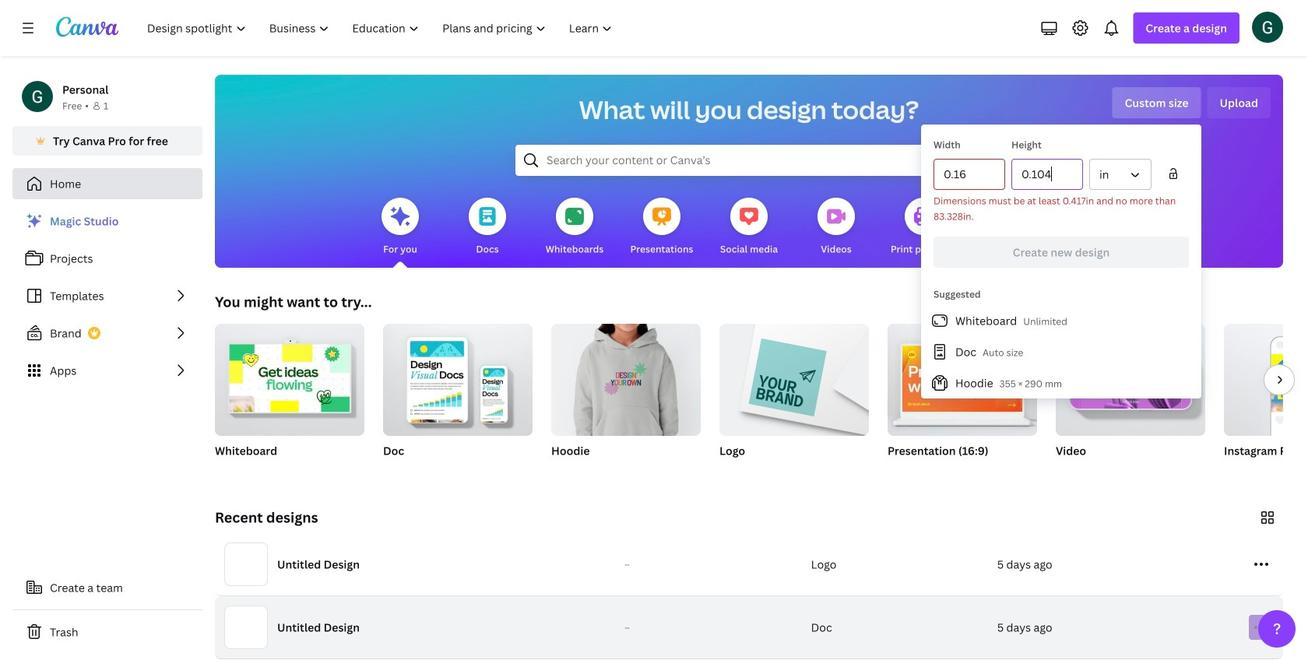 Task type: vqa. For each thing, say whether or not it's contained in the screenshot.
"not" to the middle
no



Task type: locate. For each thing, give the bounding box(es) containing it.
None number field
[[944, 160, 995, 189], [1022, 160, 1073, 189], [944, 160, 995, 189], [1022, 160, 1073, 189]]

Search search field
[[547, 146, 952, 175]]

list
[[12, 206, 202, 386], [921, 305, 1202, 399]]

alert
[[934, 193, 1189, 224]]

group
[[215, 318, 364, 478], [215, 318, 364, 436], [383, 318, 533, 478], [383, 318, 533, 436], [551, 318, 701, 478], [551, 318, 701, 436], [720, 318, 869, 478], [720, 318, 869, 436], [888, 324, 1037, 478], [888, 324, 1037, 436], [1056, 324, 1206, 478], [1224, 324, 1308, 478]]

None search field
[[516, 145, 983, 176]]



Task type: describe. For each thing, give the bounding box(es) containing it.
top level navigation element
[[137, 12, 626, 44]]

greg robinson image
[[1252, 11, 1284, 43]]

Units: in button
[[1090, 159, 1152, 190]]

0 horizontal spatial list
[[12, 206, 202, 386]]

1 horizontal spatial list
[[921, 305, 1202, 399]]



